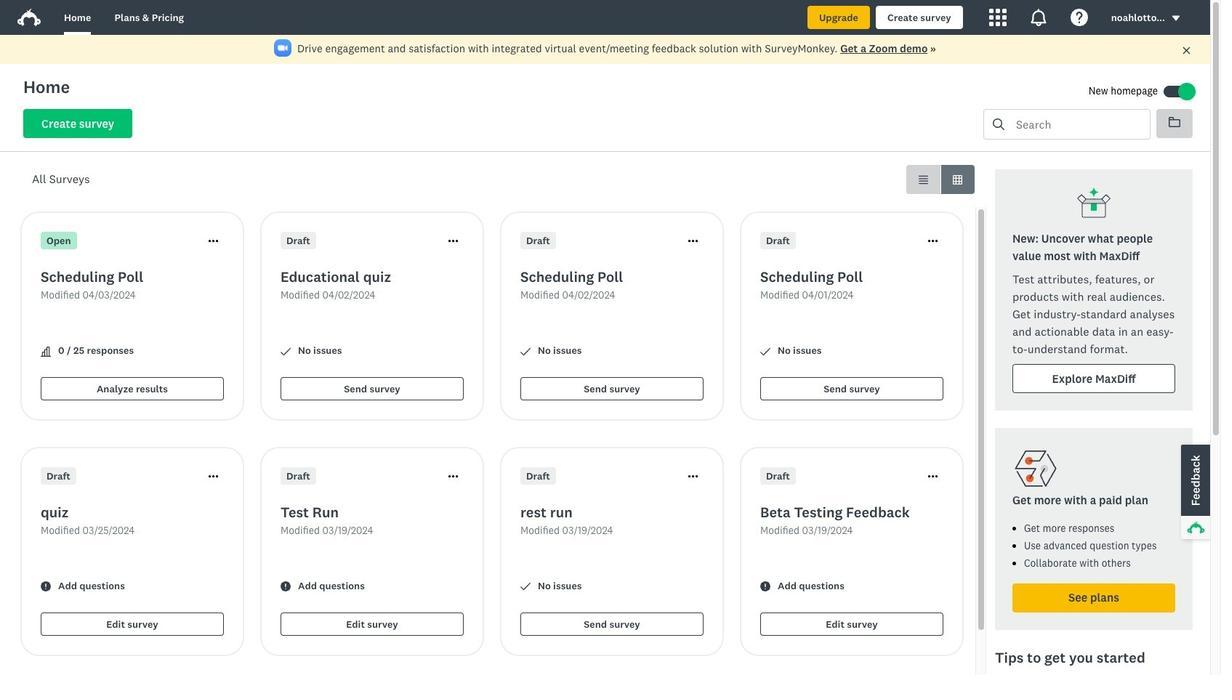 Task type: locate. For each thing, give the bounding box(es) containing it.
brand logo image
[[17, 6, 41, 29], [17, 9, 41, 26]]

Search text field
[[1005, 110, 1151, 139]]

search image
[[994, 119, 1005, 130], [994, 119, 1005, 130]]

folders image
[[1170, 116, 1181, 128], [1170, 117, 1181, 127]]

0 vertical spatial no issues image
[[281, 347, 291, 357]]

x image
[[1183, 46, 1192, 55]]

0 horizontal spatial warning image
[[281, 582, 291, 592]]

products icon image
[[990, 9, 1007, 26], [990, 9, 1007, 26]]

1 horizontal spatial no issues image
[[521, 582, 531, 592]]

no issues image
[[281, 347, 291, 357], [521, 582, 531, 592]]

warning image
[[281, 582, 291, 592], [761, 582, 771, 592]]

dropdown arrow icon image
[[1172, 13, 1182, 23], [1173, 16, 1181, 21]]

group
[[907, 165, 975, 194]]

no issues image
[[521, 347, 531, 357], [761, 347, 771, 357]]

2 brand logo image from the top
[[17, 9, 41, 26]]

max diff icon image
[[1077, 187, 1112, 222]]

1 horizontal spatial warning image
[[761, 582, 771, 592]]

2 folders image from the top
[[1170, 117, 1181, 127]]

1 warning image from the left
[[281, 582, 291, 592]]

1 horizontal spatial no issues image
[[761, 347, 771, 357]]

0 horizontal spatial no issues image
[[521, 347, 531, 357]]



Task type: describe. For each thing, give the bounding box(es) containing it.
1 brand logo image from the top
[[17, 6, 41, 29]]

2 warning image from the left
[[761, 582, 771, 592]]

2 no issues image from the left
[[761, 347, 771, 357]]

response count image
[[41, 347, 51, 357]]

1 vertical spatial no issues image
[[521, 582, 531, 592]]

1 no issues image from the left
[[521, 347, 531, 357]]

response based pricing icon image
[[1013, 446, 1060, 492]]

1 folders image from the top
[[1170, 116, 1181, 128]]

warning image
[[41, 582, 51, 592]]

0 horizontal spatial no issues image
[[281, 347, 291, 357]]

response count image
[[41, 347, 51, 357]]

help icon image
[[1071, 9, 1089, 26]]

notification center icon image
[[1030, 9, 1048, 26]]



